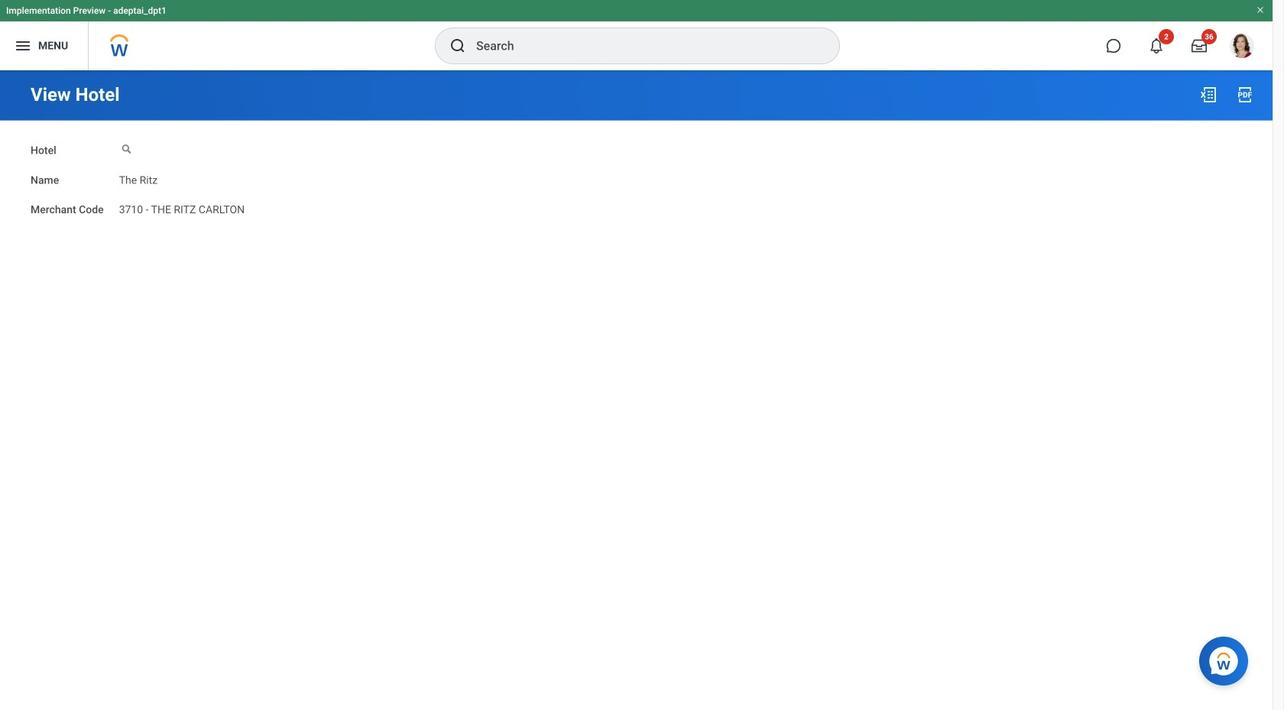 Task type: locate. For each thing, give the bounding box(es) containing it.
main content
[[0, 70, 1273, 231]]

banner
[[0, 0, 1273, 70]]



Task type: vqa. For each thing, say whether or not it's contained in the screenshot.
second PM from the bottom of the Enter Time main content
no



Task type: describe. For each thing, give the bounding box(es) containing it.
search image
[[449, 37, 467, 55]]

view printable version (pdf) image
[[1236, 86, 1254, 104]]

export to excel image
[[1199, 86, 1218, 104]]

inbox large image
[[1192, 38, 1207, 54]]

3710 - the ritz carlton element
[[119, 200, 245, 216]]

justify image
[[14, 37, 32, 55]]

profile logan mcneil image
[[1230, 34, 1254, 61]]

notifications large image
[[1149, 38, 1164, 54]]

close environment banner image
[[1256, 5, 1265, 15]]

Search Workday  search field
[[476, 29, 808, 63]]



